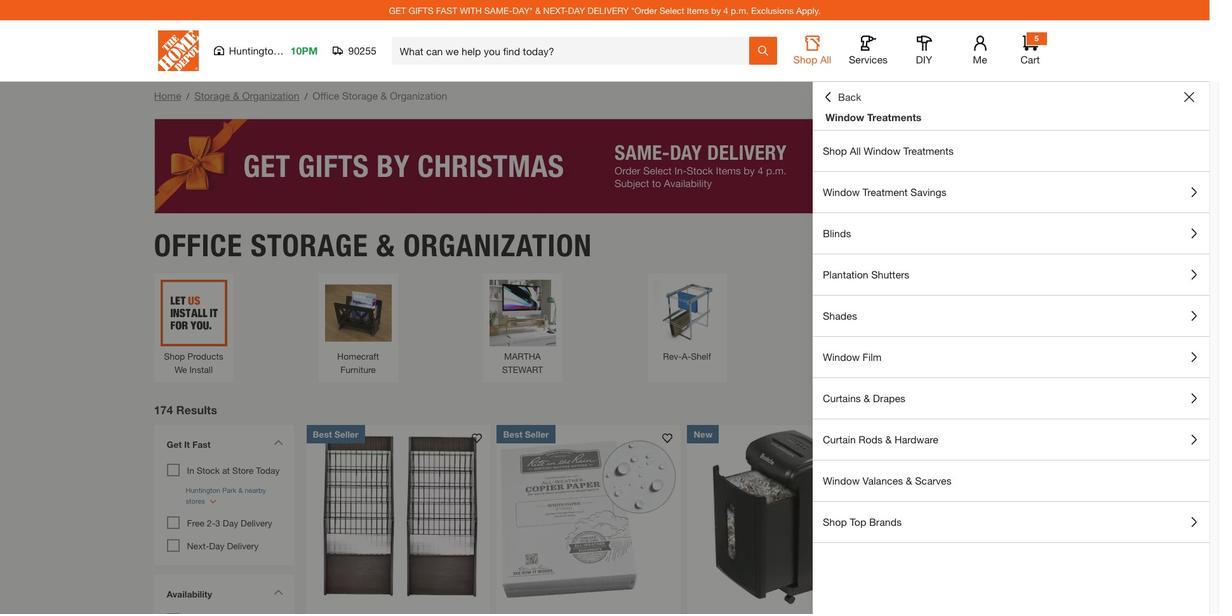 Task type: vqa. For each thing, say whether or not it's contained in the screenshot.
Black
no



Task type: locate. For each thing, give the bounding box(es) containing it.
homecraft furniture image
[[325, 280, 391, 346]]

1 best from the left
[[313, 429, 332, 440]]

office storage & organization
[[154, 227, 592, 264]]

window
[[826, 111, 864, 123], [864, 145, 901, 157], [823, 186, 860, 198], [823, 351, 860, 363], [823, 475, 860, 487]]

1 best seller from the left
[[313, 429, 359, 440]]

drawer close image
[[1184, 92, 1194, 102]]

get it fast link
[[160, 431, 287, 461]]

best seller for wooden free standing 6-tier display literature brochure magazine rack in black (2-pack) image
[[313, 429, 359, 440]]

select
[[660, 5, 684, 16]]

homecraft furniture
[[337, 351, 379, 375]]

/ right 'home'
[[186, 91, 189, 102]]

shades button
[[813, 296, 1210, 337]]

30 l/7.9 gal. paper shredder cross cut document shredder for credit card/cd/junk mail shredder for office home image
[[687, 425, 872, 609]]

next-
[[543, 5, 568, 16]]

by
[[711, 5, 721, 16]]

martha stewart link
[[489, 280, 556, 376]]

window left film
[[823, 351, 860, 363]]

shop for shop all window treatments
[[823, 145, 847, 157]]

day*
[[513, 5, 533, 16]]

treatments up savings
[[904, 145, 954, 157]]

0 horizontal spatial best
[[313, 429, 332, 440]]

curtain rods & hardware button
[[813, 420, 1210, 460]]

storage
[[194, 90, 230, 102], [342, 90, 378, 102], [251, 227, 368, 264]]

wall mounted image
[[818, 280, 885, 346]]

the home depot logo image
[[158, 30, 198, 71]]

window for treatments
[[826, 111, 864, 123]]

home link
[[154, 90, 181, 102]]

all up "back" button
[[820, 53, 831, 65]]

seller for wooden free standing 6-tier display literature brochure magazine rack in black (2-pack) image
[[334, 429, 359, 440]]

delivery
[[241, 518, 272, 529], [227, 541, 259, 552]]

sponsored banner image
[[154, 119, 1056, 214]]

diy
[[916, 53, 932, 65]]

0 horizontal spatial office
[[154, 227, 243, 264]]

1 horizontal spatial all
[[850, 145, 861, 157]]

window film button
[[813, 337, 1210, 378]]

brands
[[869, 516, 902, 528]]

menu
[[813, 131, 1210, 544]]

window valances & scarves
[[823, 475, 952, 487]]

&
[[535, 5, 541, 16], [233, 90, 239, 102], [381, 90, 387, 102], [376, 227, 395, 264], [864, 392, 870, 405], [885, 434, 892, 446], [906, 475, 912, 487]]

0 horizontal spatial best seller
[[313, 429, 359, 440]]

1 horizontal spatial seller
[[525, 429, 549, 440]]

hardware
[[895, 434, 939, 446]]

home / storage & organization / office storage & organization
[[154, 90, 447, 102]]

all inside button
[[820, 53, 831, 65]]

me button
[[960, 36, 1000, 66]]

shop inside 'link'
[[823, 145, 847, 157]]

huntington park
[[229, 44, 303, 57]]

all for shop all window treatments
[[850, 145, 861, 157]]

office supplies image
[[983, 280, 1049, 346]]

shop inside shop products we install
[[164, 351, 185, 362]]

next-day delivery link
[[187, 541, 259, 552]]

shutters
[[871, 269, 910, 281]]

cart 5
[[1021, 34, 1040, 65]]

get
[[167, 439, 182, 450]]

window down curtain
[[823, 475, 860, 487]]

1 horizontal spatial best seller
[[503, 429, 549, 440]]

1 horizontal spatial office
[[313, 90, 339, 102]]

in stock at store today link
[[187, 465, 280, 476]]

window film
[[823, 351, 882, 363]]

0 horizontal spatial /
[[186, 91, 189, 102]]

/ down 10pm
[[305, 91, 308, 102]]

top
[[850, 516, 866, 528]]

shop left top
[[823, 516, 847, 528]]

mounted
[[843, 351, 879, 362]]

shop for shop all
[[793, 53, 818, 65]]

3
[[215, 518, 220, 529]]

1 vertical spatial office
[[154, 227, 243, 264]]

What can we help you find today? search field
[[400, 37, 748, 64]]

services button
[[848, 36, 889, 66]]

same-
[[484, 5, 513, 16]]

window for film
[[823, 351, 860, 363]]

scarves
[[915, 475, 952, 487]]

curtains & drapes button
[[813, 378, 1210, 419]]

shop all button
[[792, 36, 833, 66]]

shop for shop products we install
[[164, 351, 185, 362]]

treatments inside 'link'
[[904, 145, 954, 157]]

stewart
[[502, 364, 543, 375]]

0 horizontal spatial seller
[[334, 429, 359, 440]]

blinds button
[[813, 213, 1210, 254]]

get gifts fast with same-day* & next-day delivery *order select items by 4 p.m. exclusions apply.
[[389, 5, 821, 16]]

window down window treatments
[[864, 145, 901, 157]]

menu containing shop all window treatments
[[813, 131, 1210, 544]]

1 horizontal spatial /
[[305, 91, 308, 102]]

all
[[820, 53, 831, 65], [850, 145, 861, 157]]

organization
[[242, 90, 299, 102], [390, 90, 447, 102], [403, 227, 592, 264]]

shop all window treatments link
[[813, 131, 1210, 171]]

shop down window treatments
[[823, 145, 847, 157]]

best
[[313, 429, 332, 440], [503, 429, 523, 440]]

day
[[223, 518, 238, 529], [209, 541, 225, 552]]

window up the blinds
[[823, 186, 860, 198]]

get it fast
[[167, 439, 211, 450]]

rev-a-shelf
[[663, 351, 711, 362]]

shop up we
[[164, 351, 185, 362]]

plantation shutters button
[[813, 255, 1210, 295]]

all-weather 8-1/2 in. x 11 in. 20 lbs. bulk copier paper, white (500-sheet pack) image
[[497, 425, 681, 609]]

get
[[389, 5, 406, 16]]

2 best from the left
[[503, 429, 523, 440]]

rev-
[[663, 351, 682, 362]]

all down window treatments
[[850, 145, 861, 157]]

1 vertical spatial treatments
[[904, 145, 954, 157]]

treatments
[[867, 111, 922, 123], [904, 145, 954, 157]]

best seller for all-weather 8-1/2 in. x 11 in. 20 lbs. bulk copier paper, white (500-sheet pack) image
[[503, 429, 549, 440]]

1 horizontal spatial best
[[503, 429, 523, 440]]

seller
[[334, 429, 359, 440], [525, 429, 549, 440]]

treatments up shop all window treatments
[[867, 111, 922, 123]]

shades
[[823, 310, 857, 322]]

2 seller from the left
[[525, 429, 549, 440]]

window down "back" button
[[826, 111, 864, 123]]

day down 3
[[209, 541, 225, 552]]

0 vertical spatial all
[[820, 53, 831, 65]]

day right 3
[[223, 518, 238, 529]]

window inside 'link'
[[864, 145, 901, 157]]

1 vertical spatial delivery
[[227, 541, 259, 552]]

delivery right 3
[[241, 518, 272, 529]]

shop down apply.
[[793, 53, 818, 65]]

best for wooden free standing 6-tier display literature brochure magazine rack in black (2-pack) image
[[313, 429, 332, 440]]

next-day delivery
[[187, 541, 259, 552]]

best seller
[[313, 429, 359, 440], [503, 429, 549, 440]]

storage & organization link
[[194, 90, 299, 102]]

stock
[[197, 465, 220, 476]]

all inside 'link'
[[850, 145, 861, 157]]

1 seller from the left
[[334, 429, 359, 440]]

wooden free standing 6-tier display literature brochure magazine rack in black (2-pack) image
[[306, 425, 491, 609]]

window for treatment
[[823, 186, 860, 198]]

items
[[687, 5, 709, 16]]

shop products we install link
[[160, 280, 227, 376]]

& inside button
[[864, 392, 870, 405]]

savings
[[911, 186, 947, 198]]

day
[[568, 5, 585, 16]]

fast
[[192, 439, 211, 450]]

plantation
[[823, 269, 869, 281]]

1 vertical spatial all
[[850, 145, 861, 157]]

0 horizontal spatial all
[[820, 53, 831, 65]]

2 best seller from the left
[[503, 429, 549, 440]]

homecraft
[[337, 351, 379, 362]]

delivery down the free 2-3 day delivery
[[227, 541, 259, 552]]



Task type: describe. For each thing, give the bounding box(es) containing it.
curtain
[[823, 434, 856, 446]]

curtains & drapes
[[823, 392, 906, 405]]

apply.
[[796, 5, 821, 16]]

availability
[[167, 589, 212, 600]]

cx8 crosscut shredder image
[[878, 425, 1062, 609]]

1 / from the left
[[186, 91, 189, 102]]

174 results
[[154, 403, 217, 417]]

exclusions
[[751, 5, 794, 16]]

1 vertical spatial day
[[209, 541, 225, 552]]

a-
[[682, 351, 691, 362]]

& inside "button"
[[885, 434, 892, 446]]

products
[[187, 351, 223, 362]]

availability link
[[160, 581, 287, 611]]

gifts
[[409, 5, 434, 16]]

curtain rods & hardware
[[823, 434, 939, 446]]

in
[[187, 465, 194, 476]]

2 / from the left
[[305, 91, 308, 102]]

martha
[[504, 351, 541, 362]]

homecraft furniture link
[[325, 280, 391, 376]]

4
[[723, 5, 728, 16]]

park
[[282, 44, 303, 57]]

feedback link image
[[1202, 215, 1219, 283]]

free
[[187, 518, 204, 529]]

seller for all-weather 8-1/2 in. x 11 in. 20 lbs. bulk copier paper, white (500-sheet pack) image
[[525, 429, 549, 440]]

curtains
[[823, 392, 861, 405]]

blinds
[[823, 227, 851, 239]]

p.m.
[[731, 5, 749, 16]]

90255
[[348, 44, 377, 57]]

best for all-weather 8-1/2 in. x 11 in. 20 lbs. bulk copier paper, white (500-sheet pack) image
[[503, 429, 523, 440]]

cart
[[1021, 53, 1040, 65]]

at
[[222, 465, 230, 476]]

me
[[973, 53, 987, 65]]

we
[[175, 364, 187, 375]]

wall mounted link
[[818, 280, 885, 363]]

home
[[154, 90, 181, 102]]

free 2-3 day delivery
[[187, 518, 272, 529]]

5
[[1035, 34, 1039, 43]]

shop for shop top brands
[[823, 516, 847, 528]]

huntington
[[229, 44, 279, 57]]

shop top brands
[[823, 516, 902, 528]]

free 2-3 day delivery link
[[187, 518, 272, 529]]

rev a shelf image
[[654, 280, 720, 346]]

next-
[[187, 541, 209, 552]]

today
[[256, 465, 280, 476]]

0 vertical spatial day
[[223, 518, 238, 529]]

martha stewart
[[502, 351, 543, 375]]

film
[[863, 351, 882, 363]]

window treatment savings button
[[813, 172, 1210, 213]]

plantation shutters
[[823, 269, 910, 281]]

install
[[190, 364, 213, 375]]

martha stewart image
[[489, 280, 556, 346]]

shop all
[[793, 53, 831, 65]]

all for shop all
[[820, 53, 831, 65]]

174
[[154, 403, 173, 417]]

back
[[838, 91, 861, 103]]

90255 button
[[333, 44, 377, 57]]

2-
[[207, 518, 215, 529]]

0 vertical spatial delivery
[[241, 518, 272, 529]]

rev-a-shelf link
[[654, 280, 720, 363]]

wall
[[824, 351, 841, 362]]

shop all window treatments
[[823, 145, 954, 157]]

shelf
[[691, 351, 711, 362]]

window valances & scarves link
[[813, 461, 1210, 502]]

*order
[[631, 5, 657, 16]]

diy button
[[904, 36, 945, 66]]

it
[[184, 439, 190, 450]]

services
[[849, 53, 888, 65]]

window treatment savings
[[823, 186, 947, 198]]

window for valances
[[823, 475, 860, 487]]

drapes
[[873, 392, 906, 405]]

shop products we install image
[[160, 280, 227, 346]]

valances
[[863, 475, 903, 487]]

0 vertical spatial treatments
[[867, 111, 922, 123]]

shop products we install
[[164, 351, 223, 375]]

0 vertical spatial office
[[313, 90, 339, 102]]

rods
[[859, 434, 883, 446]]

new
[[694, 429, 713, 440]]

back button
[[823, 91, 861, 104]]

shop top brands button
[[813, 502, 1210, 543]]



